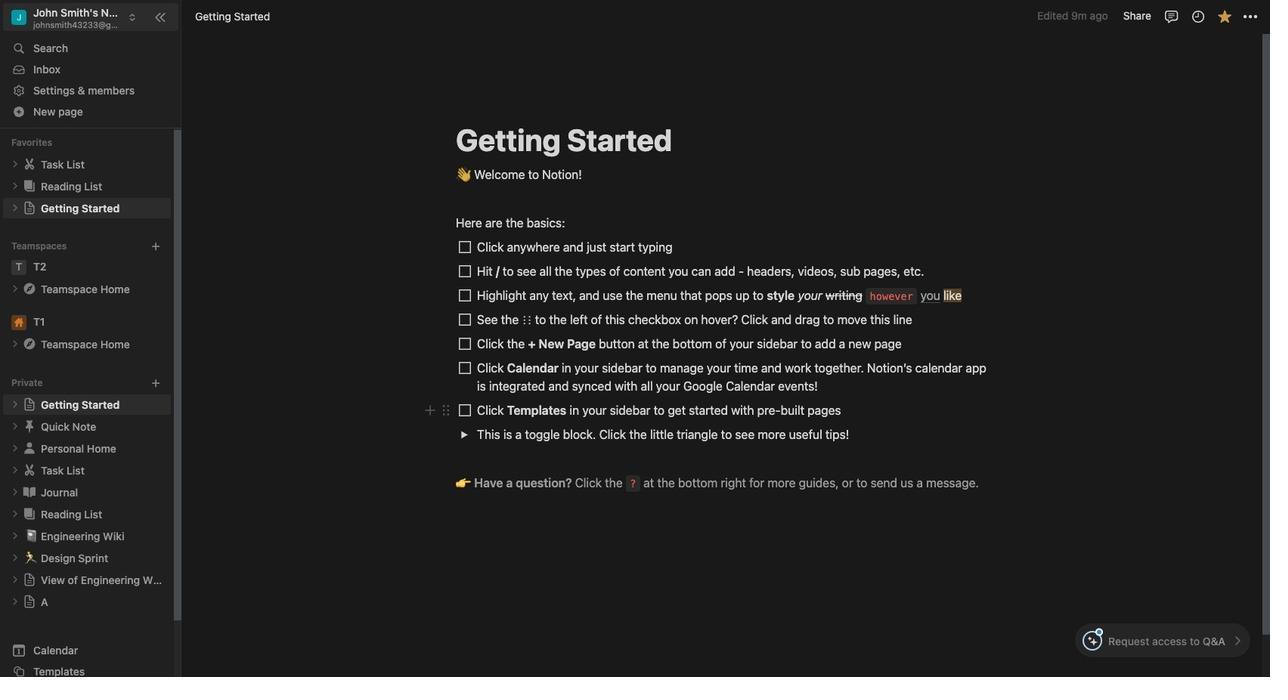 Task type: locate. For each thing, give the bounding box(es) containing it.
change page icon image
[[22, 157, 37, 172], [22, 179, 37, 194], [23, 201, 36, 215], [22, 282, 37, 297], [22, 337, 37, 352], [23, 398, 36, 412], [22, 419, 37, 434], [22, 441, 37, 456], [22, 463, 37, 478], [22, 485, 37, 500], [22, 507, 37, 522], [23, 574, 36, 587], [23, 595, 36, 609]]

click to add below. option-click to add a block above image
[[424, 402, 436, 420]]

drag image
[[441, 405, 452, 416]]

5 open image from the top
[[11, 488, 20, 497]]

open image
[[11, 160, 20, 169], [11, 204, 20, 213], [11, 340, 20, 349], [11, 400, 20, 409], [460, 431, 469, 439], [11, 466, 20, 475], [11, 554, 20, 563], [11, 598, 20, 607]]

new teamspace image
[[151, 241, 161, 252]]

📓 image
[[24, 527, 38, 545]]

3 open image from the top
[[11, 422, 20, 431]]

2 open image from the top
[[11, 285, 20, 294]]

open image
[[11, 182, 20, 191], [11, 285, 20, 294], [11, 422, 20, 431], [11, 444, 20, 453], [11, 488, 20, 497], [11, 510, 20, 519], [11, 532, 20, 541], [11, 576, 20, 585]]

add a page image
[[151, 378, 161, 389]]

close sidebar image
[[154, 11, 166, 23]]



Task type: describe. For each thing, give the bounding box(es) containing it.
8 open image from the top
[[11, 576, 20, 585]]

4 open image from the top
[[11, 444, 20, 453]]

favorited image
[[1217, 9, 1232, 24]]

👋 image
[[456, 164, 471, 184]]

t image
[[11, 260, 26, 275]]

updates image
[[1191, 9, 1206, 24]]

6 open image from the top
[[11, 510, 20, 519]]

7 open image from the top
[[11, 532, 20, 541]]

🏃 image
[[24, 549, 38, 567]]

1 open image from the top
[[11, 182, 20, 191]]

👉 image
[[456, 473, 471, 492]]

comments image
[[1164, 9, 1179, 24]]



Task type: vqa. For each thing, say whether or not it's contained in the screenshot.
Updates icon on the right
yes



